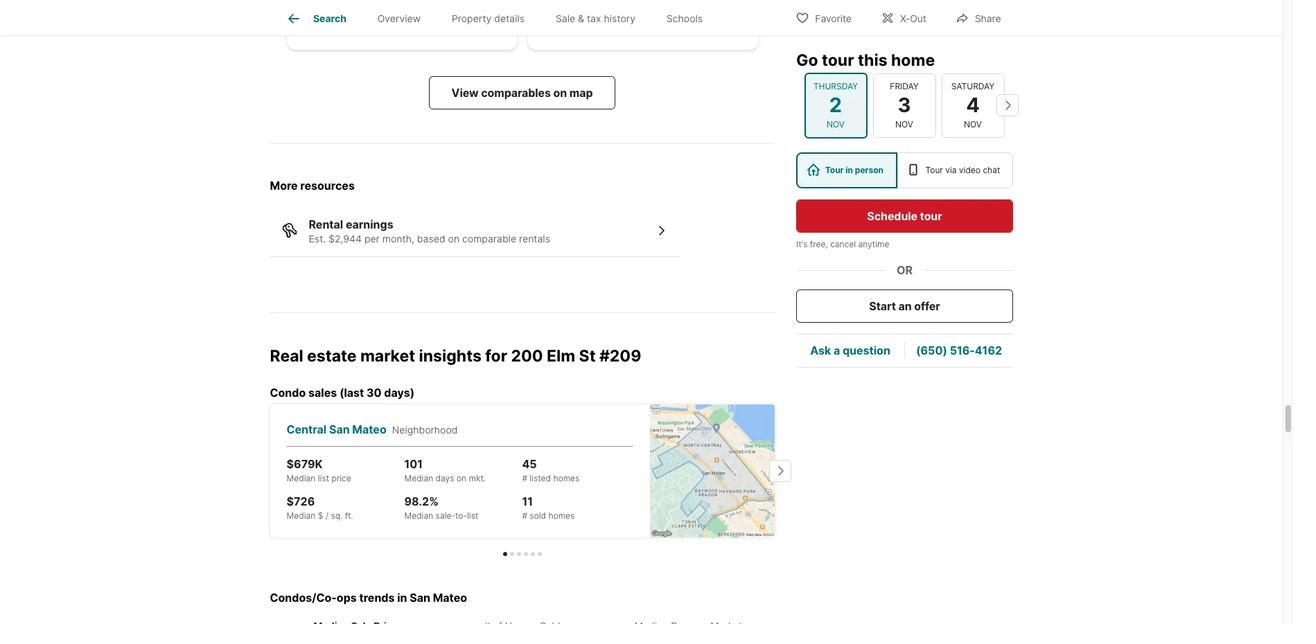 Task type: locate. For each thing, give the bounding box(es) containing it.
slide 2 dot image
[[510, 552, 514, 556]]

years
[[333, 1, 354, 11]]

0 horizontal spatial san
[[329, 423, 350, 437]]

go
[[796, 50, 818, 69]]

view comparables on map
[[452, 86, 593, 100]]

2 tour from the left
[[926, 164, 943, 175]]

45
[[522, 457, 537, 471]]

tour inside 'option'
[[926, 164, 943, 175]]

in
[[846, 164, 853, 175], [397, 591, 407, 605]]

0 vertical spatial in
[[846, 164, 853, 175]]

# inside "45 # listed homes"
[[522, 473, 528, 484]]

condos/co-ops trends in san mateo
[[270, 591, 467, 605]]

on inside button
[[554, 86, 567, 100]]

/
[[326, 511, 329, 521]]

sales
[[309, 386, 337, 400]]

median
[[287, 473, 316, 484], [405, 473, 434, 484], [287, 511, 316, 521], [405, 511, 434, 521]]

0 vertical spatial mateo
[[352, 423, 387, 437]]

overview tab
[[362, 2, 437, 35]]

homes right the sold
[[549, 511, 575, 521]]

mateo inside carousel group
[[352, 423, 387, 437]]

# for 11
[[522, 511, 528, 521]]

ft.
[[345, 511, 353, 521]]

(650) 516-4162 link
[[916, 344, 1002, 357]]

list box
[[796, 152, 1013, 188]]

45 # listed homes
[[522, 457, 580, 484]]

1 horizontal spatial tour
[[920, 209, 942, 223]]

516-
[[950, 344, 975, 357]]

3 nov from the left
[[965, 119, 983, 129]]

schools tab
[[651, 2, 719, 35]]

central san mateo link
[[287, 421, 392, 438]]

1 horizontal spatial mateo
[[433, 591, 467, 605]]

san
[[329, 423, 350, 437], [410, 591, 431, 605]]

next image
[[769, 460, 792, 482]]

0 vertical spatial tour
[[822, 50, 854, 69]]

$2,944
[[329, 233, 362, 245]]

0 vertical spatial homes
[[554, 473, 580, 484]]

slide 4 dot image
[[524, 552, 528, 556]]

0 horizontal spatial mateo
[[352, 423, 387, 437]]

2 vertical spatial on
[[457, 473, 467, 484]]

history
[[604, 13, 636, 24]]

homes
[[554, 473, 580, 484], [549, 511, 575, 521]]

homes right listed
[[554, 473, 580, 484]]

slide 6 dot image
[[538, 552, 542, 556]]

nov down 2
[[827, 119, 845, 129]]

median inside $726 median $ / sq. ft.
[[287, 511, 316, 521]]

(650)
[[916, 344, 948, 357]]

sold
[[530, 511, 546, 521]]

None button
[[805, 73, 868, 138], [873, 73, 936, 137], [942, 73, 1005, 137], [805, 73, 868, 138], [873, 73, 936, 137], [942, 73, 1005, 137]]

median down $726
[[287, 511, 316, 521]]

sq.
[[331, 511, 343, 521]]

days)
[[384, 386, 415, 400]]

thursday
[[814, 81, 859, 91]]

0 vertical spatial tab list
[[270, 0, 730, 35]]

homes for 45
[[554, 473, 580, 484]]

0 vertical spatial list
[[318, 473, 329, 484]]

tour left person in the top of the page
[[825, 164, 844, 175]]

# down 45
[[522, 473, 528, 484]]

map
[[570, 86, 593, 100]]

per
[[365, 233, 380, 245]]

1 horizontal spatial nov
[[896, 119, 914, 129]]

0 horizontal spatial in
[[397, 591, 407, 605]]

ask a question
[[810, 344, 891, 357]]

schools
[[667, 13, 703, 24]]

1 vertical spatial san
[[410, 591, 431, 605]]

1 # from the top
[[522, 473, 528, 484]]

days
[[436, 473, 455, 484]]

median inside $679k median list price
[[287, 473, 316, 484]]

1 nov from the left
[[827, 119, 845, 129]]

nov inside "thursday 2 nov"
[[827, 119, 845, 129]]

1 vertical spatial tab list
[[270, 606, 775, 625]]

1 horizontal spatial san
[[410, 591, 431, 605]]

san right trends
[[410, 591, 431, 605]]

for
[[486, 347, 508, 366]]

property details
[[452, 13, 525, 24]]

median for 101
[[405, 473, 434, 484]]

on right based
[[448, 233, 460, 245]]

person
[[855, 164, 884, 175]]

tour
[[822, 50, 854, 69], [920, 209, 942, 223]]

0 vertical spatial san
[[329, 423, 350, 437]]

month,
[[383, 233, 415, 245]]

x-
[[901, 12, 911, 24]]

ask a question link
[[810, 344, 891, 357]]

median inside 98.2% median sale-to-list
[[405, 511, 434, 521]]

nov
[[827, 119, 845, 129], [896, 119, 914, 129], [965, 119, 983, 129]]

1 vertical spatial #
[[522, 511, 528, 521]]

tour inside option
[[825, 164, 844, 175]]

on inside 101 median days on mkt.
[[457, 473, 467, 484]]

friday
[[891, 81, 919, 91]]

median for $679k
[[287, 473, 316, 484]]

start an offer button
[[796, 289, 1013, 322]]

saturday
[[952, 81, 995, 91]]

1 horizontal spatial tour
[[926, 164, 943, 175]]

saturday 4 nov
[[952, 81, 995, 129]]

based
[[417, 233, 446, 245]]

on left mkt.
[[457, 473, 467, 484]]

1 vertical spatial tour
[[920, 209, 942, 223]]

share
[[976, 12, 1002, 24]]

median down 101
[[405, 473, 434, 484]]

1 vertical spatial on
[[448, 233, 460, 245]]

view
[[452, 86, 479, 100]]

tour for tour via video chat
[[926, 164, 943, 175]]

98.2% median sale-to-list
[[405, 495, 479, 521]]

list left price
[[318, 473, 329, 484]]

nov inside friday 3 nov
[[896, 119, 914, 129]]

on
[[554, 86, 567, 100], [448, 233, 460, 245], [457, 473, 467, 484]]

median down '$679k'
[[287, 473, 316, 484]]

1 tour from the left
[[825, 164, 844, 175]]

0 horizontal spatial list
[[318, 473, 329, 484]]

in right trends
[[397, 591, 407, 605]]

via
[[946, 164, 957, 175]]

nov down 3
[[896, 119, 914, 129]]

favorite
[[816, 12, 852, 24]]

nov for 2
[[827, 119, 845, 129]]

$726
[[287, 495, 315, 509]]

nov down 4
[[965, 119, 983, 129]]

rental
[[309, 218, 343, 232]]

nov inside the saturday 4 nov
[[965, 119, 983, 129]]

mateo
[[352, 423, 387, 437], [433, 591, 467, 605]]

in left person in the top of the page
[[846, 164, 853, 175]]

tour left via
[[926, 164, 943, 175]]

1 horizontal spatial in
[[846, 164, 853, 175]]

homes for 11
[[549, 511, 575, 521]]

# for 45
[[522, 473, 528, 484]]

1 vertical spatial homes
[[549, 511, 575, 521]]

2 horizontal spatial nov
[[965, 119, 983, 129]]

more
[[270, 179, 298, 193]]

#
[[522, 473, 528, 484], [522, 511, 528, 521]]

median inside 101 median days on mkt.
[[405, 473, 434, 484]]

schedule tour
[[867, 209, 942, 223]]

# inside 11 # sold homes
[[522, 511, 528, 521]]

comparables
[[481, 86, 551, 100]]

carousel group
[[265, 401, 792, 556]]

median down 98.2%
[[405, 511, 434, 521]]

it's
[[796, 239, 808, 249]]

tour right schedule
[[920, 209, 942, 223]]

tour up "thursday"
[[822, 50, 854, 69]]

overview
[[378, 13, 421, 24]]

rental earnings est. $2,944 per month, based on comparable rentals
[[309, 218, 551, 245]]

4162
[[975, 344, 1002, 357]]

(650) 516-4162
[[916, 344, 1002, 357]]

0 horizontal spatial tour
[[822, 50, 854, 69]]

san right "central"
[[329, 423, 350, 437]]

0 horizontal spatial nov
[[827, 119, 845, 129]]

1 tab list from the top
[[270, 0, 730, 35]]

real
[[270, 347, 304, 366]]

list right sale-
[[467, 511, 479, 521]]

43 years newer button
[[287, 0, 517, 50]]

median for $726
[[287, 511, 316, 521]]

search link
[[286, 10, 347, 27]]

slide 5 dot image
[[531, 552, 535, 556]]

nov for 4
[[965, 119, 983, 129]]

1 horizontal spatial list
[[467, 511, 479, 521]]

homes inside 11 # sold homes
[[549, 511, 575, 521]]

2 nov from the left
[[896, 119, 914, 129]]

2 tab list from the top
[[270, 606, 775, 625]]

homes inside "45 # listed homes"
[[554, 473, 580, 484]]

on left map
[[554, 86, 567, 100]]

(last
[[340, 386, 364, 400]]

tour for go
[[822, 50, 854, 69]]

favorite button
[[784, 3, 864, 32]]

2 # from the top
[[522, 511, 528, 521]]

0 vertical spatial #
[[522, 473, 528, 484]]

tab list
[[270, 0, 730, 35], [270, 606, 775, 625]]

est.
[[309, 233, 326, 245]]

1 vertical spatial list
[[467, 511, 479, 521]]

30
[[367, 386, 382, 400]]

0 vertical spatial on
[[554, 86, 567, 100]]

0 horizontal spatial tour
[[825, 164, 844, 175]]

resources
[[300, 179, 355, 193]]

# left the sold
[[522, 511, 528, 521]]

this
[[858, 50, 888, 69]]

tour inside schedule tour button
[[920, 209, 942, 223]]

list inside 98.2% median sale-to-list
[[467, 511, 479, 521]]

98.2%
[[405, 495, 439, 509]]



Task type: describe. For each thing, give the bounding box(es) containing it.
tour via video chat
[[926, 164, 1000, 175]]

list inside $679k median list price
[[318, 473, 329, 484]]

or
[[897, 263, 913, 277]]

a
[[834, 344, 840, 357]]

next image
[[997, 94, 1019, 116]]

out
[[911, 12, 927, 24]]

video
[[959, 164, 981, 175]]

thursday 2 nov
[[814, 81, 859, 129]]

rentals
[[519, 233, 551, 245]]

condo sales (last 30 days)
[[270, 386, 415, 400]]

11
[[522, 495, 533, 509]]

list box containing tour in person
[[796, 152, 1013, 188]]

slide 1 dot image
[[503, 552, 507, 556]]

43 years newer
[[320, 1, 381, 11]]

median for 98.2%
[[405, 511, 434, 521]]

tour for schedule
[[920, 209, 942, 223]]

$
[[318, 511, 323, 521]]

condo
[[270, 386, 306, 400]]

search
[[313, 13, 347, 24]]

start
[[869, 299, 896, 313]]

share button
[[944, 3, 1013, 32]]

tour in person option
[[796, 152, 897, 188]]

43
[[320, 1, 331, 11]]

to-
[[456, 511, 467, 521]]

1 vertical spatial mateo
[[433, 591, 467, 605]]

ops
[[337, 591, 357, 605]]

200
[[511, 347, 543, 366]]

sale & tax history tab
[[541, 2, 651, 35]]

tax
[[587, 13, 602, 24]]

property details tab
[[437, 2, 541, 35]]

property
[[452, 13, 492, 24]]

home
[[891, 50, 935, 69]]

tour via video chat option
[[897, 152, 1013, 188]]

earnings
[[346, 218, 394, 232]]

tour in person
[[825, 164, 884, 175]]

san inside carousel group
[[329, 423, 350, 437]]

schedule
[[867, 209, 918, 223]]

slide 3 dot image
[[517, 552, 521, 556]]

trends
[[360, 591, 395, 605]]

4
[[967, 93, 980, 117]]

details
[[495, 13, 525, 24]]

question
[[843, 344, 891, 357]]

real estate market insights for 200 elm st #209
[[270, 347, 642, 366]]

in inside option
[[846, 164, 853, 175]]

11 # sold homes
[[522, 495, 575, 521]]

it's free, cancel anytime
[[796, 239, 890, 249]]

sale & tax history
[[556, 13, 636, 24]]

$726 median $ / sq. ft.
[[287, 495, 353, 521]]

listed
[[530, 473, 551, 484]]

mkt.
[[469, 473, 486, 484]]

price
[[332, 473, 351, 484]]

#209
[[600, 347, 642, 366]]

start an offer
[[869, 299, 940, 313]]

&
[[578, 13, 585, 24]]

newer
[[357, 1, 381, 11]]

cancel
[[830, 239, 856, 249]]

market
[[361, 347, 415, 366]]

an
[[899, 299, 912, 313]]

ask
[[810, 344, 831, 357]]

more resources
[[270, 179, 355, 193]]

schedule tour button
[[796, 199, 1013, 232]]

chat
[[983, 164, 1000, 175]]

tour for tour in person
[[825, 164, 844, 175]]

central
[[287, 423, 327, 437]]

estate
[[307, 347, 357, 366]]

image image
[[650, 405, 775, 538]]

central san mateo neighborhood
[[287, 423, 458, 437]]

1 vertical spatial in
[[397, 591, 407, 605]]

3
[[898, 93, 912, 117]]

tab list containing search
[[270, 0, 730, 35]]

free,
[[810, 239, 828, 249]]

neighborhood
[[392, 424, 458, 436]]

go tour this home
[[796, 50, 935, 69]]

nov for 3
[[896, 119, 914, 129]]

$679k median list price
[[287, 457, 351, 484]]

offer
[[914, 299, 940, 313]]

friday 3 nov
[[891, 81, 919, 129]]

anytime
[[858, 239, 890, 249]]

on inside rental earnings est. $2,944 per month, based on comparable rentals
[[448, 233, 460, 245]]

$679k
[[287, 457, 323, 471]]

101
[[405, 457, 423, 471]]

elm
[[547, 347, 576, 366]]

x-out
[[901, 12, 927, 24]]



Task type: vqa. For each thing, say whether or not it's contained in the screenshot.


